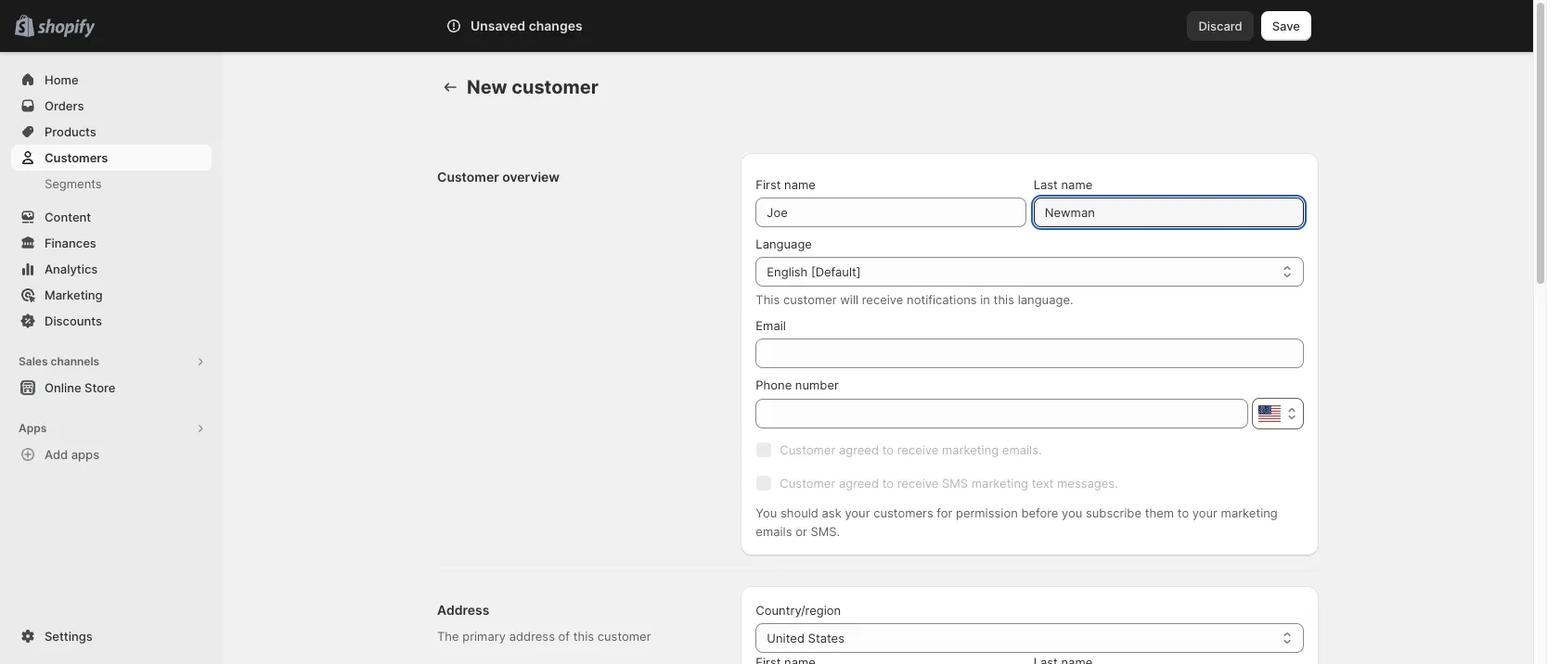 Task type: describe. For each thing, give the bounding box(es) containing it.
online store link
[[11, 375, 212, 401]]

phone
[[756, 378, 792, 393]]

apps
[[19, 422, 47, 435]]

segments
[[45, 176, 102, 191]]

analytics
[[45, 262, 98, 277]]

agreed for customer agreed to receive sms marketing text messages.
[[839, 476, 879, 491]]

settings
[[45, 629, 93, 644]]

2 your from the left
[[1193, 506, 1218, 521]]

united
[[767, 631, 805, 646]]

save button
[[1262, 11, 1312, 41]]

name for first name
[[785, 177, 816, 192]]

discounts
[[45, 314, 102, 329]]

should
[[781, 506, 819, 521]]

unsaved changes
[[471, 18, 583, 33]]

the primary address of this customer
[[437, 629, 651, 644]]

emails
[[756, 525, 792, 539]]

new
[[467, 76, 507, 98]]

english [default]
[[767, 265, 861, 279]]

search button
[[505, 11, 1043, 41]]

before
[[1022, 506, 1059, 521]]

agreed for customer agreed to receive marketing emails.
[[839, 443, 879, 458]]

united states (+1) image
[[1259, 406, 1281, 422]]

subscribe
[[1086, 506, 1142, 521]]

channels
[[51, 355, 99, 369]]

customer agreed to receive sms marketing text messages.
[[780, 476, 1119, 491]]

customers link
[[11, 145, 212, 171]]

online store button
[[0, 375, 223, 401]]

analytics link
[[11, 256, 212, 282]]

Email email field
[[756, 339, 1304, 369]]

save
[[1273, 19, 1301, 33]]

finances
[[45, 236, 96, 251]]

receive for sms
[[898, 476, 939, 491]]

you
[[1062, 506, 1083, 521]]

to inside you should ask your customers for permission before you subscribe them to your marketing emails or sms.
[[1178, 506, 1189, 521]]

segments link
[[11, 171, 212, 197]]

in
[[981, 292, 991, 307]]

notifications
[[907, 292, 977, 307]]

sales
[[19, 355, 48, 369]]

country/region
[[756, 603, 841, 618]]

add apps button
[[11, 442, 212, 468]]

1 your from the left
[[845, 506, 870, 521]]

finances link
[[11, 230, 212, 256]]

messages.
[[1058, 476, 1119, 491]]

text
[[1032, 476, 1054, 491]]

name for last name
[[1062, 177, 1093, 192]]

permission
[[956, 506, 1018, 521]]

marketing
[[45, 288, 103, 303]]

apps
[[71, 448, 99, 462]]

this customer will receive notifications in this language.
[[756, 292, 1074, 307]]

sales channels button
[[11, 349, 212, 375]]

customer for customer agreed to receive marketing emails.
[[780, 443, 836, 458]]

emails.
[[1003, 443, 1042, 458]]

customers
[[874, 506, 934, 521]]

1 horizontal spatial this
[[994, 292, 1015, 307]]

the
[[437, 629, 459, 644]]

language.
[[1018, 292, 1074, 307]]

first name
[[756, 177, 816, 192]]

receive for marketing
[[898, 443, 939, 458]]

customer for customer agreed to receive sms marketing text messages.
[[780, 476, 836, 491]]

phone number
[[756, 378, 839, 393]]

this
[[756, 292, 780, 307]]

english
[[767, 265, 808, 279]]

address
[[509, 629, 555, 644]]

customer for customer overview
[[437, 169, 499, 185]]

customers
[[45, 150, 108, 165]]

overview
[[503, 169, 560, 185]]

you should ask your customers for permission before you subscribe them to your marketing emails or sms.
[[756, 506, 1278, 539]]



Task type: locate. For each thing, give the bounding box(es) containing it.
changes
[[529, 18, 583, 33]]

language
[[756, 237, 812, 252]]

discounts link
[[11, 308, 212, 334]]

apps button
[[11, 416, 212, 442]]

last
[[1034, 177, 1058, 192]]

united states
[[767, 631, 845, 646]]

your right them
[[1193, 506, 1218, 521]]

discard
[[1199, 19, 1243, 33]]

receive
[[862, 292, 904, 307], [898, 443, 939, 458], [898, 476, 939, 491]]

store
[[85, 381, 116, 396]]

for
[[937, 506, 953, 521]]

0 vertical spatial customer
[[437, 169, 499, 185]]

marketing up sms
[[942, 443, 999, 458]]

orders
[[45, 98, 84, 113]]

marketing link
[[11, 282, 212, 308]]

1 vertical spatial marketing
[[972, 476, 1029, 491]]

customer agreed to receive marketing emails.
[[780, 443, 1042, 458]]

products link
[[11, 119, 212, 145]]

marketing
[[942, 443, 999, 458], [972, 476, 1029, 491], [1221, 506, 1278, 521]]

this right of
[[573, 629, 594, 644]]

2 vertical spatial customer
[[780, 476, 836, 491]]

receive up customers
[[898, 476, 939, 491]]

First name text field
[[756, 198, 1027, 227]]

to for marketing
[[883, 443, 894, 458]]

2 agreed from the top
[[839, 476, 879, 491]]

will
[[840, 292, 859, 307]]

home
[[45, 72, 79, 87]]

products
[[45, 124, 96, 139]]

new customer
[[467, 76, 599, 98]]

1 name from the left
[[785, 177, 816, 192]]

customer down search
[[512, 76, 599, 98]]

name right first
[[785, 177, 816, 192]]

1 vertical spatial to
[[883, 476, 894, 491]]

primary
[[463, 629, 506, 644]]

search
[[535, 19, 575, 33]]

add
[[45, 448, 68, 462]]

2 name from the left
[[1062, 177, 1093, 192]]

1 agreed from the top
[[839, 443, 879, 458]]

0 vertical spatial marketing
[[942, 443, 999, 458]]

home link
[[11, 67, 212, 93]]

2 vertical spatial receive
[[898, 476, 939, 491]]

content link
[[11, 204, 212, 230]]

marketing inside you should ask your customers for permission before you subscribe them to your marketing emails or sms.
[[1221, 506, 1278, 521]]

0 horizontal spatial name
[[785, 177, 816, 192]]

customer
[[437, 169, 499, 185], [780, 443, 836, 458], [780, 476, 836, 491]]

settings link
[[11, 624, 212, 650]]

receive right the will
[[862, 292, 904, 307]]

0 vertical spatial to
[[883, 443, 894, 458]]

customer for this
[[784, 292, 837, 307]]

you
[[756, 506, 777, 521]]

Last name text field
[[1034, 198, 1304, 227]]

sales channels
[[19, 355, 99, 369]]

0 vertical spatial receive
[[862, 292, 904, 307]]

discard button
[[1188, 11, 1254, 41]]

1 vertical spatial customer
[[780, 443, 836, 458]]

1 vertical spatial this
[[573, 629, 594, 644]]

0 vertical spatial customer
[[512, 76, 599, 98]]

0 vertical spatial this
[[994, 292, 1015, 307]]

1 vertical spatial receive
[[898, 443, 939, 458]]

1 horizontal spatial your
[[1193, 506, 1218, 521]]

customer for new
[[512, 76, 599, 98]]

states
[[808, 631, 845, 646]]

them
[[1145, 506, 1175, 521]]

of
[[559, 629, 570, 644]]

last name
[[1034, 177, 1093, 192]]

to for sms
[[883, 476, 894, 491]]

orders link
[[11, 93, 212, 119]]

name
[[785, 177, 816, 192], [1062, 177, 1093, 192]]

receive up customer agreed to receive sms marketing text messages. at the bottom of the page
[[898, 443, 939, 458]]

customer down english [default]
[[784, 292, 837, 307]]

2 vertical spatial marketing
[[1221, 506, 1278, 521]]

[default]
[[811, 265, 861, 279]]

name right last
[[1062, 177, 1093, 192]]

address
[[437, 603, 490, 618]]

customer
[[512, 76, 599, 98], [784, 292, 837, 307], [598, 629, 651, 644]]

or
[[796, 525, 808, 539]]

marketing up the permission
[[972, 476, 1029, 491]]

online
[[45, 381, 81, 396]]

1 vertical spatial customer
[[784, 292, 837, 307]]

1 horizontal spatial name
[[1062, 177, 1093, 192]]

0 vertical spatial agreed
[[839, 443, 879, 458]]

ask
[[822, 506, 842, 521]]

sms
[[942, 476, 969, 491]]

this
[[994, 292, 1015, 307], [573, 629, 594, 644]]

to
[[883, 443, 894, 458], [883, 476, 894, 491], [1178, 506, 1189, 521]]

0 horizontal spatial your
[[845, 506, 870, 521]]

2 vertical spatial to
[[1178, 506, 1189, 521]]

your right the ask
[[845, 506, 870, 521]]

1 vertical spatial agreed
[[839, 476, 879, 491]]

sms.
[[811, 525, 840, 539]]

Phone number text field
[[756, 399, 1249, 429]]

0 horizontal spatial this
[[573, 629, 594, 644]]

first
[[756, 177, 781, 192]]

this right 'in'
[[994, 292, 1015, 307]]

unsaved
[[471, 18, 526, 33]]

marketing right them
[[1221, 506, 1278, 521]]

customer overview
[[437, 169, 560, 185]]

agreed
[[839, 443, 879, 458], [839, 476, 879, 491]]

shopify image
[[37, 19, 95, 38]]

email
[[756, 318, 786, 333]]

add apps
[[45, 448, 99, 462]]

number
[[796, 378, 839, 393]]

receive for notifications
[[862, 292, 904, 307]]

customer right of
[[598, 629, 651, 644]]

2 vertical spatial customer
[[598, 629, 651, 644]]

online store
[[45, 381, 116, 396]]

content
[[45, 210, 91, 225]]



Task type: vqa. For each thing, say whether or not it's contained in the screenshot.
Online Store
yes



